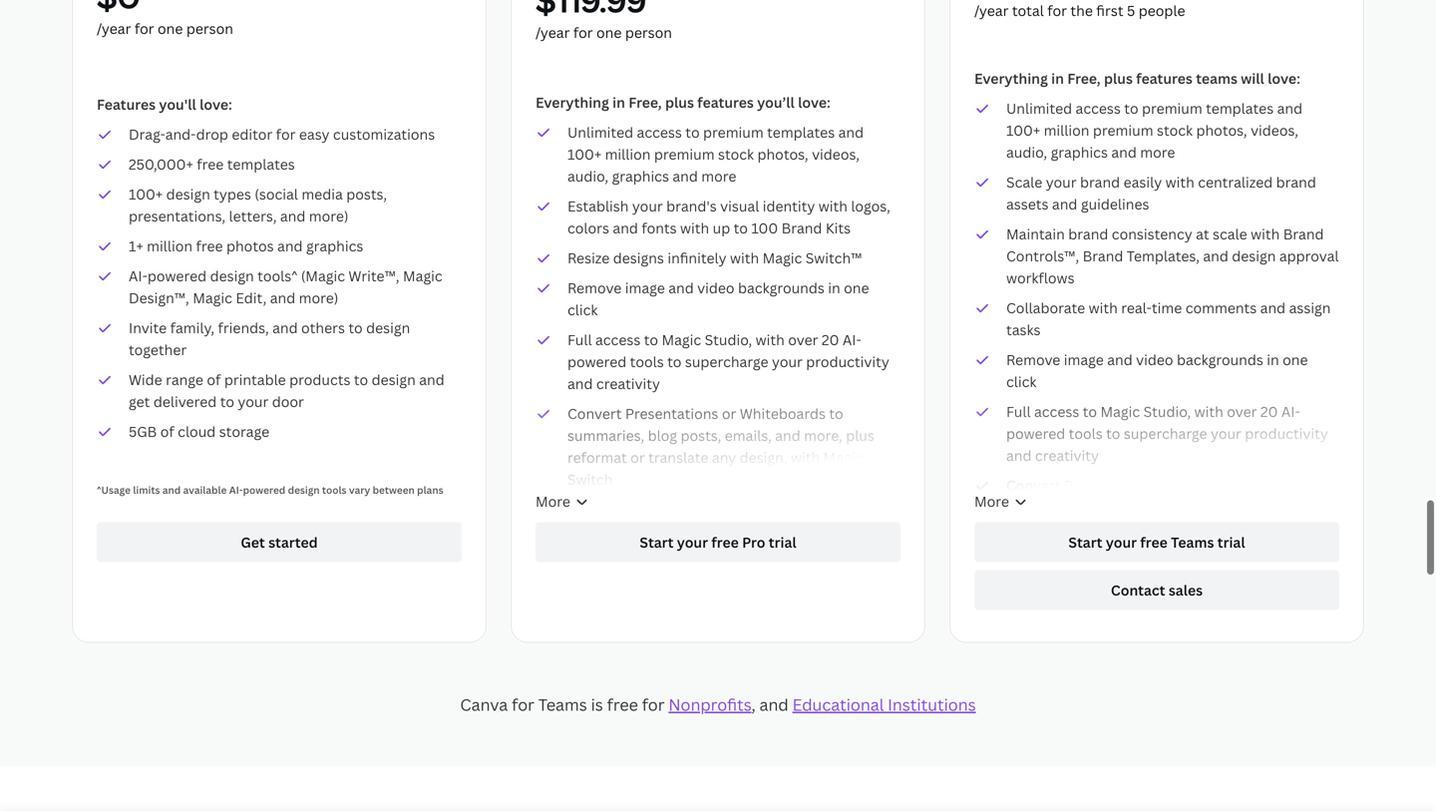 Task type: locate. For each thing, give the bounding box(es) containing it.
for right free
[[642, 694, 665, 716]]

and
[[760, 694, 789, 716]]

0 horizontal spatial for
[[512, 694, 535, 716]]

teams
[[539, 694, 587, 716]]

free
[[607, 694, 638, 716]]

is
[[591, 694, 603, 716]]

canva for teams is free for nonprofits , and educational institutions
[[460, 694, 976, 716]]

1 horizontal spatial for
[[642, 694, 665, 716]]

2 for from the left
[[642, 694, 665, 716]]

educational
[[793, 694, 884, 716]]

for
[[512, 694, 535, 716], [642, 694, 665, 716]]

for right canva
[[512, 694, 535, 716]]

canva
[[460, 694, 508, 716]]

educational institutions link
[[793, 694, 976, 716]]



Task type: vqa. For each thing, say whether or not it's contained in the screenshot.
Educational
yes



Task type: describe. For each thing, give the bounding box(es) containing it.
institutions
[[888, 694, 976, 716]]

nonprofits link
[[669, 694, 752, 716]]

,
[[752, 694, 756, 716]]

1 for from the left
[[512, 694, 535, 716]]

nonprofits
[[669, 694, 752, 716]]



